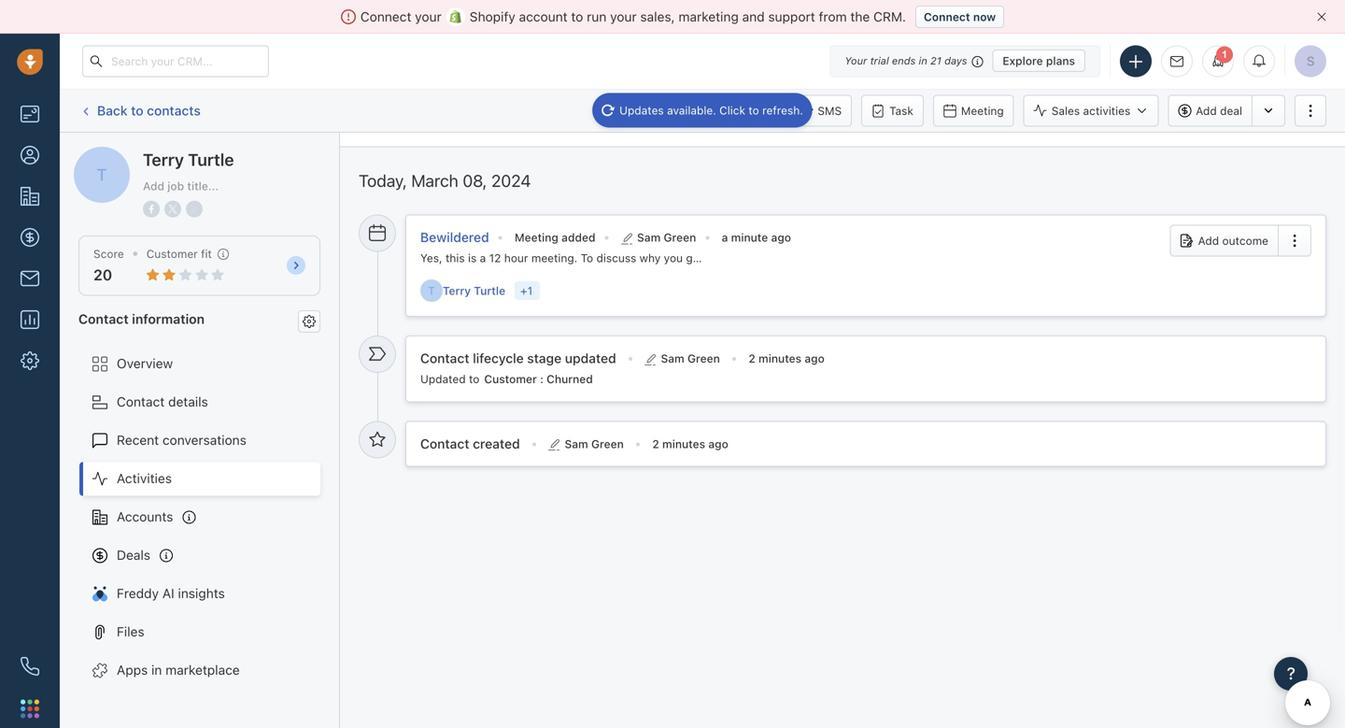 Task type: vqa. For each thing, say whether or not it's contained in the screenshot.
right "a"
yes



Task type: describe. For each thing, give the bounding box(es) containing it.
this
[[446, 252, 465, 265]]

email button
[[616, 95, 682, 127]]

close image
[[1318, 12, 1327, 21]]

sales
[[1052, 104, 1081, 117]]

fit
[[201, 247, 212, 260]]

t for t
[[84, 148, 91, 161]]

lifecycle events image
[[369, 431, 386, 447]]

1 horizontal spatial terry
[[143, 150, 184, 170]]

task button
[[862, 95, 924, 127]]

:
[[540, 373, 544, 386]]

call button
[[692, 95, 749, 127]]

12
[[489, 252, 501, 265]]

0 vertical spatial sam
[[637, 231, 661, 244]]

2 minutes ago updated to customer : churned
[[421, 352, 825, 386]]

to inside 2 minutes ago updated to customer : churned
[[469, 373, 480, 386]]

contacts
[[147, 103, 201, 118]]

your trial ends in 21 days
[[845, 55, 968, 67]]

meeting for meeting added
[[515, 231, 559, 244]]

add outcome
[[1199, 234, 1269, 247]]

21
[[931, 55, 942, 67]]

ai
[[162, 586, 174, 601]]

t for score
[[97, 165, 107, 185]]

bewildered
[[421, 229, 489, 245]]

shopify
[[470, 9, 516, 24]]

you
[[664, 252, 683, 265]]

0 horizontal spatial in
[[151, 662, 162, 678]]

0 vertical spatial green
[[664, 231, 697, 244]]

deal
[[1221, 104, 1243, 117]]

email
[[644, 104, 672, 117]]

sam green for contact created
[[565, 437, 624, 450]]

yes, this is a 12 hour meeting. to discuss why you got churned.
[[421, 252, 754, 265]]

Search your CRM... text field
[[82, 45, 269, 77]]

recent conversations
[[117, 432, 247, 448]]

task
[[890, 104, 914, 117]]

minutes for 2 minutes ago updated to customer : churned
[[759, 352, 802, 365]]

0 vertical spatial sam green
[[637, 231, 697, 244]]

discuss
[[597, 252, 637, 265]]

bewildered link
[[421, 229, 489, 246]]

t button
[[421, 279, 443, 302]]

updates available. click to refresh.
[[620, 104, 804, 117]]

1 horizontal spatial turtle
[[188, 150, 234, 170]]

hour
[[504, 252, 529, 265]]

to
[[581, 252, 594, 265]]

back
[[97, 103, 128, 118]]

1 link
[[1203, 45, 1235, 77]]

your
[[845, 55, 868, 67]]

march
[[411, 171, 459, 191]]

marketing
[[679, 9, 739, 24]]

2 minutes ago
[[653, 437, 729, 450]]

ago for a minute ago
[[772, 231, 792, 244]]

1
[[1222, 49, 1228, 60]]

freddy
[[117, 586, 159, 601]]

connect for connect now
[[924, 10, 971, 23]]

1 horizontal spatial a
[[722, 231, 728, 244]]

details
[[168, 394, 208, 409]]

accounts
[[117, 509, 173, 524]]

a minute ago
[[722, 231, 792, 244]]

add for add job title...
[[143, 179, 164, 193]]

updates
[[620, 104, 664, 117]]

marketplace
[[166, 662, 240, 678]]

+1
[[521, 284, 533, 297]]

freshworks switcher image
[[21, 699, 39, 718]]

to left the run
[[571, 9, 584, 24]]

lifecycle
[[473, 351, 524, 366]]

customer inside 2 minutes ago updated to customer : churned
[[484, 373, 537, 386]]

available.
[[667, 104, 717, 117]]

meetings image
[[369, 224, 386, 241]]

meeting button
[[934, 95, 1015, 127]]

2 vertical spatial t
[[428, 284, 435, 297]]

add deal button
[[1168, 95, 1252, 127]]

sam for contact created
[[565, 437, 589, 450]]

0 horizontal spatial customer
[[146, 247, 198, 260]]

20 button
[[93, 266, 112, 284]]

2024
[[492, 171, 531, 191]]

ago for 2 minutes ago
[[709, 437, 729, 450]]

account
[[519, 9, 568, 24]]

sam for contact lifecycle stage updated
[[661, 352, 685, 365]]

terry turtle up add job title...
[[143, 150, 234, 170]]

the
[[851, 9, 870, 24]]

contact information
[[79, 311, 205, 326]]

run
[[587, 9, 607, 24]]

sales activities
[[1052, 104, 1131, 117]]

churned.
[[707, 252, 754, 265]]

churned
[[547, 373, 593, 386]]

connect for connect your
[[361, 9, 412, 24]]

explore
[[1003, 54, 1044, 67]]

1 your from the left
[[415, 9, 442, 24]]

08,
[[463, 171, 487, 191]]



Task type: locate. For each thing, give the bounding box(es) containing it.
click
[[720, 104, 746, 117]]

turtle up the title...
[[188, 150, 234, 170]]

add for add deal
[[1197, 104, 1218, 117]]

green for contact lifecycle stage updated
[[688, 352, 720, 365]]

connect your
[[361, 9, 442, 24]]

2 horizontal spatial t
[[428, 284, 435, 297]]

1 vertical spatial in
[[151, 662, 162, 678]]

back to contacts
[[97, 103, 201, 118]]

1 horizontal spatial in
[[919, 55, 928, 67]]

explore plans
[[1003, 54, 1076, 67]]

meeting up meeting.
[[515, 231, 559, 244]]

0 vertical spatial 2
[[749, 352, 756, 365]]

sms
[[818, 104, 842, 117]]

updates available. click to refresh. link
[[593, 93, 813, 128]]

activities
[[1084, 104, 1131, 117]]

added
[[562, 231, 596, 244]]

created
[[473, 436, 520, 451]]

ago for 2 minutes ago updated to customer : churned
[[805, 352, 825, 365]]

to right updated
[[469, 373, 480, 386]]

days
[[945, 55, 968, 67]]

plans
[[1047, 54, 1076, 67]]

overview
[[117, 356, 173, 371]]

contact for contact information
[[79, 311, 129, 326]]

today, march 08, 2024
[[359, 171, 531, 191]]

terry turtle link
[[443, 283, 511, 299]]

t down back to contacts link in the top left of the page
[[84, 148, 91, 161]]

title...
[[187, 179, 219, 193]]

1 vertical spatial 2
[[653, 437, 660, 450]]

2
[[749, 352, 756, 365], [653, 437, 660, 450]]

meeting added
[[515, 231, 596, 244]]

a right is
[[480, 252, 486, 265]]

connect now button
[[916, 6, 1005, 28]]

phone image
[[21, 657, 39, 676]]

0 vertical spatial minutes
[[759, 352, 802, 365]]

ends
[[892, 55, 916, 67]]

2 horizontal spatial terry
[[443, 284, 471, 297]]

your right the run
[[610, 9, 637, 24]]

to right click
[[749, 104, 760, 117]]

1 vertical spatial sam
[[661, 352, 685, 365]]

1 vertical spatial green
[[688, 352, 720, 365]]

contact left created
[[421, 436, 470, 451]]

turtle down 12
[[474, 284, 506, 297]]

1 horizontal spatial meeting
[[962, 104, 1004, 117]]

explore plans link
[[993, 50, 1086, 72]]

stage change image
[[369, 345, 386, 362]]

1 vertical spatial t
[[97, 165, 107, 185]]

0 vertical spatial add
[[1197, 104, 1218, 117]]

0 horizontal spatial 2
[[653, 437, 660, 450]]

add for add outcome
[[1199, 234, 1220, 247]]

sam green
[[637, 231, 697, 244], [661, 352, 720, 365], [565, 437, 624, 450]]

green up 2 minutes ago
[[688, 352, 720, 365]]

in right apps
[[151, 662, 162, 678]]

meeting for meeting
[[962, 104, 1004, 117]]

1 horizontal spatial minutes
[[759, 352, 802, 365]]

why
[[640, 252, 661, 265]]

turtle up job
[[146, 146, 181, 162]]

1 horizontal spatial ago
[[772, 231, 792, 244]]

0 horizontal spatial t
[[84, 148, 91, 161]]

green
[[664, 231, 697, 244], [688, 352, 720, 365], [592, 437, 624, 450]]

0 horizontal spatial your
[[415, 9, 442, 24]]

1 vertical spatial meeting
[[515, 231, 559, 244]]

0 vertical spatial customer
[[146, 247, 198, 260]]

meeting inside button
[[962, 104, 1004, 117]]

0 horizontal spatial terry
[[111, 146, 142, 162]]

contact down 20 button
[[79, 311, 129, 326]]

connect now
[[924, 10, 996, 23]]

call link
[[692, 95, 749, 127]]

t down yes,
[[428, 284, 435, 297]]

updated
[[421, 373, 466, 386]]

ago
[[772, 231, 792, 244], [805, 352, 825, 365], [709, 437, 729, 450]]

contact for contact lifecycle stage updated
[[421, 351, 470, 366]]

1 vertical spatial customer
[[484, 373, 537, 386]]

add
[[1197, 104, 1218, 117], [143, 179, 164, 193], [1199, 234, 1220, 247]]

information
[[132, 311, 205, 326]]

2 for 2 minutes ago updated to customer : churned
[[749, 352, 756, 365]]

terry turtle
[[111, 146, 181, 162], [143, 150, 234, 170]]

customer down contact lifecycle stage updated
[[484, 373, 537, 386]]

2 vertical spatial sam
[[565, 437, 589, 450]]

contact created
[[421, 436, 520, 451]]

2 your from the left
[[610, 9, 637, 24]]

ago inside 2 minutes ago updated to customer : churned
[[805, 352, 825, 365]]

shopify account to run your sales, marketing and support from the crm.
[[470, 9, 907, 24]]

sam green down churned
[[565, 437, 624, 450]]

2 horizontal spatial turtle
[[474, 284, 506, 297]]

activities
[[117, 471, 172, 486]]

contact for contact details
[[117, 394, 165, 409]]

sam green up you
[[637, 231, 697, 244]]

2 horizontal spatial ago
[[805, 352, 825, 365]]

outcome
[[1223, 234, 1269, 247]]

0 horizontal spatial minutes
[[663, 437, 706, 450]]

and
[[743, 9, 765, 24]]

0 vertical spatial a
[[722, 231, 728, 244]]

minutes inside 2 minutes ago updated to customer : churned
[[759, 352, 802, 365]]

send email image
[[1171, 55, 1184, 68]]

back to contacts link
[[79, 96, 202, 125]]

in left 21
[[919, 55, 928, 67]]

1 horizontal spatial customer
[[484, 373, 537, 386]]

turtle
[[146, 146, 181, 162], [188, 150, 234, 170], [474, 284, 506, 297]]

to right back
[[131, 103, 143, 118]]

1 horizontal spatial connect
[[924, 10, 971, 23]]

customer
[[146, 247, 198, 260], [484, 373, 537, 386]]

add outcome button
[[1171, 225, 1279, 257]]

apps in marketplace
[[117, 662, 240, 678]]

sam right updated
[[661, 352, 685, 365]]

connect
[[361, 9, 412, 24], [924, 10, 971, 23]]

2 for 2 minutes ago
[[653, 437, 660, 450]]

recent
[[117, 432, 159, 448]]

insights
[[178, 586, 225, 601]]

sam down churned
[[565, 437, 589, 450]]

add job title...
[[143, 179, 219, 193]]

add deal
[[1197, 104, 1243, 117]]

trial
[[871, 55, 889, 67]]

2 vertical spatial sam green
[[565, 437, 624, 450]]

t down back
[[97, 165, 107, 185]]

your
[[415, 9, 442, 24], [610, 9, 637, 24]]

1 vertical spatial ago
[[805, 352, 825, 365]]

sam green up 2 minutes ago
[[661, 352, 720, 365]]

sam up why
[[637, 231, 661, 244]]

your left shopify
[[415, 9, 442, 24]]

contact for contact created
[[421, 436, 470, 451]]

score 20
[[93, 247, 124, 284]]

apps
[[117, 662, 148, 678]]

sales,
[[641, 9, 675, 24]]

1 vertical spatial add
[[143, 179, 164, 193]]

0 horizontal spatial ago
[[709, 437, 729, 450]]

a
[[722, 231, 728, 244], [480, 252, 486, 265]]

add left "outcome"
[[1199, 234, 1220, 247]]

customer fit
[[146, 247, 212, 260]]

refresh.
[[763, 104, 804, 117]]

green up you
[[664, 231, 697, 244]]

sales activities button
[[1024, 95, 1168, 127], [1024, 95, 1159, 127]]

2 vertical spatial green
[[592, 437, 624, 450]]

customer left fit
[[146, 247, 198, 260]]

terry down back to contacts link in the top left of the page
[[111, 146, 142, 162]]

files
[[117, 624, 144, 639]]

support
[[769, 9, 816, 24]]

crm.
[[874, 9, 907, 24]]

today,
[[359, 171, 407, 191]]

0 horizontal spatial connect
[[361, 9, 412, 24]]

0 horizontal spatial a
[[480, 252, 486, 265]]

freddy ai insights
[[117, 586, 225, 601]]

green for contact created
[[592, 437, 624, 450]]

conversations
[[163, 432, 247, 448]]

1 horizontal spatial t
[[97, 165, 107, 185]]

add left job
[[143, 179, 164, 193]]

a up the churned.
[[722, 231, 728, 244]]

add left deal
[[1197, 104, 1218, 117]]

1 vertical spatial minutes
[[663, 437, 706, 450]]

meeting.
[[532, 252, 578, 265]]

0 vertical spatial t
[[84, 148, 91, 161]]

phone element
[[11, 648, 49, 685]]

contact up updated
[[421, 351, 470, 366]]

2 inside 2 minutes ago updated to customer : churned
[[749, 352, 756, 365]]

1 vertical spatial a
[[480, 252, 486, 265]]

minutes for 2 minutes ago
[[663, 437, 706, 450]]

1 vertical spatial sam green
[[661, 352, 720, 365]]

0 vertical spatial in
[[919, 55, 928, 67]]

0 vertical spatial ago
[[772, 231, 792, 244]]

score
[[93, 247, 124, 260]]

20
[[93, 266, 112, 284]]

0 vertical spatial meeting
[[962, 104, 1004, 117]]

0 horizontal spatial turtle
[[146, 146, 181, 162]]

yes,
[[421, 252, 443, 265]]

minute
[[731, 231, 768, 244]]

terry down this
[[443, 284, 471, 297]]

terry
[[111, 146, 142, 162], [143, 150, 184, 170], [443, 284, 471, 297]]

0 horizontal spatial meeting
[[515, 231, 559, 244]]

sam green for contact lifecycle stage updated
[[661, 352, 720, 365]]

from
[[819, 9, 847, 24]]

1 horizontal spatial 2
[[749, 352, 756, 365]]

1 horizontal spatial your
[[610, 9, 637, 24]]

job
[[168, 179, 184, 193]]

is
[[468, 252, 477, 265]]

meeting down days
[[962, 104, 1004, 117]]

2 vertical spatial ago
[[709, 437, 729, 450]]

green down churned
[[592, 437, 624, 450]]

deals
[[117, 547, 150, 563]]

contact up recent
[[117, 394, 165, 409]]

connect inside button
[[924, 10, 971, 23]]

mng settings image
[[303, 315, 316, 328]]

terry turtle down back to contacts link in the top left of the page
[[111, 146, 181, 162]]

contact lifecycle stage updated
[[421, 351, 617, 366]]

sms button
[[790, 95, 852, 127]]

in
[[919, 55, 928, 67], [151, 662, 162, 678]]

sam
[[637, 231, 661, 244], [661, 352, 685, 365], [565, 437, 589, 450]]

terry up job
[[143, 150, 184, 170]]

2 vertical spatial add
[[1199, 234, 1220, 247]]



